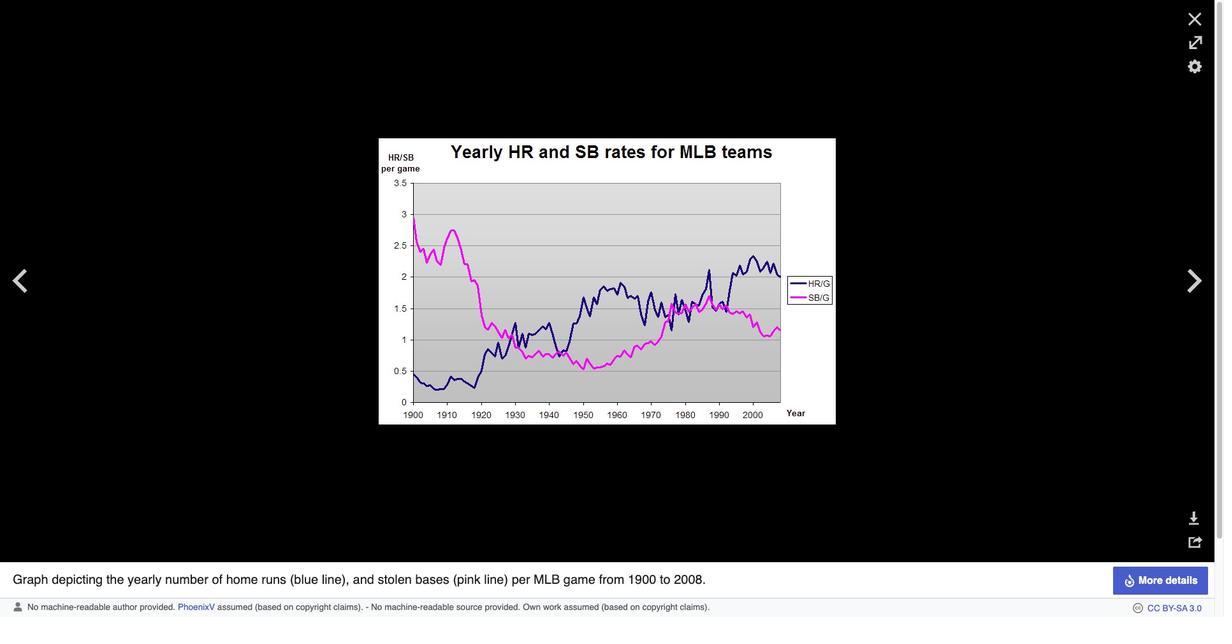Task type: vqa. For each thing, say whether or not it's contained in the screenshot.
the middle the York
no



Task type: locate. For each thing, give the bounding box(es) containing it.
2 provided. from the left
[[485, 603, 521, 612]]

(blue
[[290, 573, 318, 587]]

1 horizontal spatial (based
[[601, 603, 628, 612]]

(based
[[255, 603, 281, 612], [601, 603, 628, 612]]

0 horizontal spatial assumed
[[217, 603, 253, 612]]

readable left author
[[77, 603, 110, 612]]

1 horizontal spatial readable
[[420, 603, 454, 612]]

graph
[[13, 573, 48, 587]]

machine- down stolen
[[385, 603, 420, 612]]

no down graph on the left bottom of the page
[[27, 603, 39, 612]]

2 on from the left
[[630, 603, 640, 612]]

more details
[[1139, 575, 1198, 587]]

1 readable from the left
[[77, 603, 110, 612]]

1 horizontal spatial provided.
[[485, 603, 521, 612]]

work
[[543, 603, 561, 612]]

1 assumed from the left
[[217, 603, 253, 612]]

0 horizontal spatial on
[[284, 603, 294, 612]]

assumed
[[217, 603, 253, 612], [564, 603, 599, 612]]

provided. down line) at the left bottom
[[485, 603, 521, 612]]

0 horizontal spatial provided.
[[140, 603, 175, 612]]

copyright
[[296, 603, 331, 612], [642, 603, 678, 612]]

line),
[[322, 573, 349, 587]]

1 horizontal spatial no
[[371, 603, 382, 612]]

claims). left -
[[334, 603, 363, 612]]

readable
[[77, 603, 110, 612], [420, 603, 454, 612]]

copyright down (blue
[[296, 603, 331, 612]]

1 horizontal spatial assumed
[[564, 603, 599, 612]]

assumed down home
[[217, 603, 253, 612]]

claims).
[[334, 603, 363, 612], [680, 603, 710, 612]]

0 horizontal spatial no
[[27, 603, 39, 612]]

cc
[[1148, 604, 1160, 613]]

-
[[366, 603, 369, 612]]

0 horizontal spatial readable
[[77, 603, 110, 612]]

of
[[212, 573, 223, 587]]

sa
[[1176, 604, 1188, 613]]

1 horizontal spatial on
[[630, 603, 640, 612]]

0 horizontal spatial machine-
[[41, 603, 77, 612]]

(based down runs
[[255, 603, 281, 612]]

1 horizontal spatial copyright
[[642, 603, 678, 612]]

number
[[165, 573, 208, 587]]

assumed down the game
[[564, 603, 599, 612]]

mlb
[[534, 573, 560, 587]]

machine- down depicting at the left bottom of page
[[41, 603, 77, 612]]

and
[[353, 573, 374, 587]]

to
[[660, 573, 671, 587]]

machine-
[[41, 603, 77, 612], [385, 603, 420, 612]]

1 horizontal spatial machine-
[[385, 603, 420, 612]]

claims). down 2008.
[[680, 603, 710, 612]]

the
[[106, 573, 124, 587]]

per
[[512, 573, 530, 587]]

stolen
[[378, 573, 412, 587]]

home
[[226, 573, 258, 587]]

source
[[456, 603, 482, 612]]

author
[[113, 603, 137, 612]]

(based down from
[[601, 603, 628, 612]]

runs
[[262, 573, 286, 587]]

0 horizontal spatial (based
[[255, 603, 281, 612]]

on down runs
[[284, 603, 294, 612]]

from
[[599, 573, 624, 587]]

provided. down yearly in the left bottom of the page
[[140, 603, 175, 612]]

0 horizontal spatial copyright
[[296, 603, 331, 612]]

on down 1900
[[630, 603, 640, 612]]

on
[[284, 603, 294, 612], [630, 603, 640, 612]]

no right -
[[371, 603, 382, 612]]

1 horizontal spatial claims).
[[680, 603, 710, 612]]

cc by-sa 3.0
[[1148, 604, 1202, 613]]

readable down bases
[[420, 603, 454, 612]]

provided.
[[140, 603, 175, 612], [485, 603, 521, 612]]

2008.
[[674, 573, 706, 587]]

no
[[27, 603, 39, 612], [371, 603, 382, 612]]

1 (based from the left
[[255, 603, 281, 612]]

(pink
[[453, 573, 481, 587]]

copyright down 'to'
[[642, 603, 678, 612]]

0 horizontal spatial claims).
[[334, 603, 363, 612]]



Task type: describe. For each thing, give the bounding box(es) containing it.
1 on from the left
[[284, 603, 294, 612]]

yearly
[[128, 573, 162, 587]]

2 no from the left
[[371, 603, 382, 612]]

2 (based from the left
[[601, 603, 628, 612]]

1 copyright from the left
[[296, 603, 331, 612]]

3.0
[[1190, 604, 1202, 613]]

phoenixv
[[178, 603, 215, 612]]

game
[[564, 573, 595, 587]]

1900
[[628, 573, 656, 587]]

by-
[[1163, 604, 1176, 613]]

1 no from the left
[[27, 603, 39, 612]]

1 machine- from the left
[[41, 603, 77, 612]]

line)
[[484, 573, 508, 587]]

own
[[523, 603, 541, 612]]

more details link
[[1113, 567, 1208, 595]]

1 claims). from the left
[[334, 603, 363, 612]]

phoenixv link
[[178, 603, 215, 612]]

2 claims). from the left
[[680, 603, 710, 612]]

2 machine- from the left
[[385, 603, 420, 612]]

2 copyright from the left
[[642, 603, 678, 612]]

2 readable from the left
[[420, 603, 454, 612]]

no machine-readable author provided. phoenixv assumed (based on copyright claims). - no machine-readable source provided. own work assumed (based on copyright claims).
[[27, 603, 710, 612]]

bases
[[415, 573, 449, 587]]

more
[[1139, 575, 1163, 587]]

depicting
[[52, 573, 103, 587]]

cc by-sa 3.0 link
[[1148, 604, 1202, 613]]

details
[[1166, 575, 1198, 587]]

2 assumed from the left
[[564, 603, 599, 612]]

1 provided. from the left
[[140, 603, 175, 612]]

undefined image
[[379, 138, 836, 424]]

graph depicting the yearly number of home runs (blue line), and stolen bases (pink line) per mlb game from 1900 to 2008.
[[13, 573, 706, 587]]



